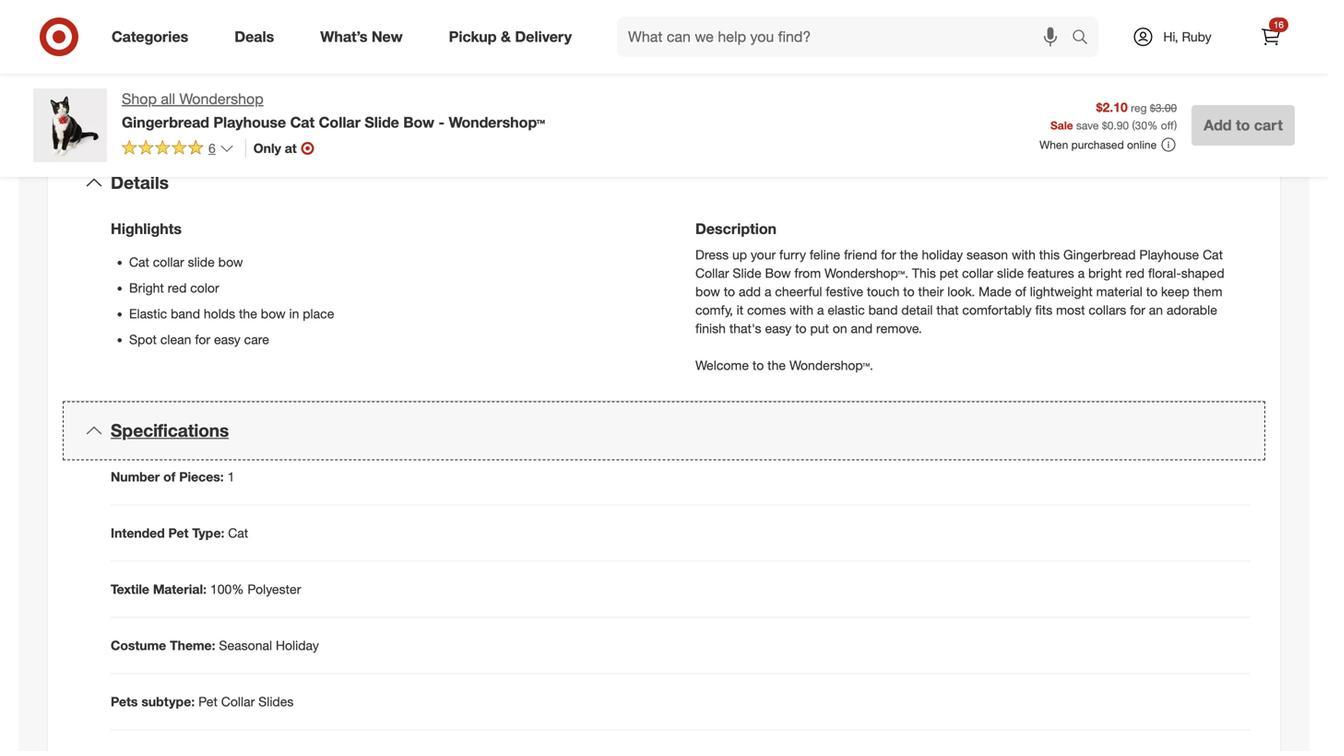 Task type: vqa. For each thing, say whether or not it's contained in the screenshot.


Task type: locate. For each thing, give the bounding box(es) containing it.
up
[[732, 247, 747, 263]]

cat
[[290, 113, 315, 131], [1203, 247, 1223, 263], [129, 254, 149, 270], [228, 525, 248, 541]]

most
[[1056, 302, 1085, 318]]

2 vertical spatial collar
[[221, 694, 255, 710]]

floral-
[[1148, 265, 1181, 281]]

add
[[1204, 116, 1232, 134]]

comfy,
[[696, 302, 733, 318]]

a right add
[[765, 284, 772, 300]]

2 horizontal spatial for
[[1130, 302, 1146, 318]]

collar up bright red color
[[153, 254, 184, 270]]

band down touch
[[869, 302, 898, 318]]

0 horizontal spatial collar
[[153, 254, 184, 270]]

collar down dress
[[696, 265, 729, 281]]

to inside button
[[1236, 116, 1250, 134]]

slide up made
[[997, 265, 1024, 281]]

highlights
[[111, 220, 182, 238]]

red up material
[[1126, 265, 1145, 281]]

reg
[[1131, 101, 1147, 115]]

1 horizontal spatial band
[[869, 302, 898, 318]]

0 horizontal spatial slide
[[188, 254, 215, 270]]

&
[[501, 28, 511, 46]]

0 vertical spatial bow
[[403, 113, 435, 131]]

0 horizontal spatial a
[[765, 284, 772, 300]]

playhouse
[[213, 113, 286, 131], [1140, 247, 1199, 263]]

1 vertical spatial slide
[[733, 265, 762, 281]]

1 horizontal spatial playhouse
[[1140, 247, 1199, 263]]

pieces:
[[179, 469, 224, 485]]

to up the 'an'
[[1146, 284, 1158, 300]]

bow up comfy,
[[696, 284, 720, 300]]

1 horizontal spatial collar
[[962, 265, 994, 281]]

festive
[[826, 284, 863, 300]]

collar left slides
[[221, 694, 255, 710]]

to
[[1236, 116, 1250, 134], [724, 284, 735, 300], [903, 284, 915, 300], [1146, 284, 1158, 300], [795, 321, 807, 337], [753, 357, 764, 374]]

band up clean
[[171, 306, 200, 322]]

wondershop™. down on
[[790, 357, 873, 374]]

for right clean
[[195, 332, 210, 348]]

the up this
[[900, 247, 918, 263]]

of right made
[[1015, 284, 1026, 300]]

16 link
[[1251, 17, 1291, 57]]

elastic
[[828, 302, 865, 318]]

friend
[[844, 247, 877, 263]]

to left add
[[724, 284, 735, 300]]

easy down comes
[[765, 321, 792, 337]]

slide up add
[[733, 265, 762, 281]]

lightweight
[[1030, 284, 1093, 300]]

shop
[[122, 90, 157, 108]]

1 vertical spatial for
[[1130, 302, 1146, 318]]

of inside dress up your furry feline friend for the holiday season with this gingerbread playhouse cat collar slide bow from wondershop™. this pet collar slide features a bright red floral-shaped bow to add a cheerful festive touch to their look. made of lightweight material to keep them comfy, it comes with a elastic band detail that comfortably fits most collars for an adorable finish that's easy to put on and remove.
[[1015, 284, 1026, 300]]

0 horizontal spatial with
[[790, 302, 814, 318]]

what's new link
[[305, 17, 426, 57]]

1 horizontal spatial with
[[1012, 247, 1036, 263]]

bow left in at top left
[[261, 306, 286, 322]]

to left put
[[795, 321, 807, 337]]

gingerbread down the all
[[122, 113, 209, 131]]

0 horizontal spatial bow
[[403, 113, 435, 131]]

textile material: 100% polyester
[[111, 582, 301, 598]]

0 vertical spatial the
[[900, 247, 918, 263]]

to right add
[[1236, 116, 1250, 134]]

for right the friend
[[881, 247, 896, 263]]

playhouse up floral-
[[1140, 247, 1199, 263]]

0 vertical spatial a
[[1078, 265, 1085, 281]]

material
[[1096, 284, 1143, 300]]

new
[[372, 28, 403, 46]]

holiday
[[276, 638, 319, 654]]

collar down season at the right of page
[[962, 265, 994, 281]]

1 vertical spatial a
[[765, 284, 772, 300]]

2 horizontal spatial the
[[900, 247, 918, 263]]

1 horizontal spatial red
[[1126, 265, 1145, 281]]

1 vertical spatial collar
[[696, 265, 729, 281]]

bow left -
[[403, 113, 435, 131]]

gingerbread up bright
[[1064, 247, 1136, 263]]

search
[[1064, 30, 1108, 48]]

and
[[851, 321, 873, 337]]

what's
[[320, 28, 368, 46]]

slides
[[258, 694, 294, 710]]

1 vertical spatial wondershop™.
[[790, 357, 873, 374]]

slide up color
[[188, 254, 215, 270]]

collar
[[153, 254, 184, 270], [962, 265, 994, 281]]

seasonal
[[219, 638, 272, 654]]

theme:
[[170, 638, 215, 654]]

0 horizontal spatial gingerbread
[[122, 113, 209, 131]]

bow down furry at the right top of page
[[765, 265, 791, 281]]

in
[[289, 306, 299, 322]]

pickup & delivery
[[449, 28, 572, 46]]

pet right subtype:
[[198, 694, 218, 710]]

1 vertical spatial playhouse
[[1140, 247, 1199, 263]]

)
[[1174, 118, 1177, 132]]

easy down elastic band holds the bow in place
[[214, 332, 241, 348]]

categories
[[112, 28, 188, 46]]

of left pieces:
[[163, 469, 176, 485]]

0 vertical spatial for
[[881, 247, 896, 263]]

1 horizontal spatial the
[[768, 357, 786, 374]]

collars
[[1089, 302, 1127, 318]]

collar inside dress up your furry feline friend for the holiday season with this gingerbread playhouse cat collar slide bow from wondershop™. this pet collar slide features a bright red floral-shaped bow to add a cheerful festive touch to their look. made of lightweight material to keep them comfy, it comes with a elastic band detail that comfortably fits most collars for an adorable finish that's easy to put on and remove.
[[962, 265, 994, 281]]

spot
[[129, 332, 157, 348]]

description
[[696, 220, 777, 238]]

bright
[[1088, 265, 1122, 281]]

1 horizontal spatial of
[[1015, 284, 1026, 300]]

the up care
[[239, 306, 257, 322]]

them
[[1193, 284, 1223, 300]]

cat up the bright
[[129, 254, 149, 270]]

wondershop™.
[[825, 265, 909, 281], [790, 357, 873, 374]]

30
[[1135, 118, 1148, 132]]

collar down what's
[[319, 113, 361, 131]]

1 horizontal spatial bow
[[261, 306, 286, 322]]

1 vertical spatial bow
[[765, 265, 791, 281]]

$2.10 reg $3.00 sale save $ 0.90 ( 30 % off )
[[1051, 99, 1177, 132]]

0 vertical spatial gingerbread
[[122, 113, 209, 131]]

purchased
[[1072, 138, 1124, 152]]

your
[[751, 247, 776, 263]]

0 horizontal spatial easy
[[214, 332, 241, 348]]

red
[[1126, 265, 1145, 281], [168, 280, 187, 296]]

1 horizontal spatial gingerbread
[[1064, 247, 1136, 263]]

a up put
[[817, 302, 824, 318]]

band
[[869, 302, 898, 318], [171, 306, 200, 322]]

1 vertical spatial bow
[[696, 284, 720, 300]]

slide
[[365, 113, 399, 131], [733, 265, 762, 281]]

pet
[[168, 525, 189, 541], [198, 694, 218, 710]]

elastic band holds the bow in place
[[129, 306, 334, 322]]

red down "cat collar slide bow"
[[168, 280, 187, 296]]

pet left type:
[[168, 525, 189, 541]]

1 vertical spatial of
[[163, 469, 176, 485]]

of
[[1015, 284, 1026, 300], [163, 469, 176, 485]]

1 horizontal spatial for
[[881, 247, 896, 263]]

the right welcome
[[768, 357, 786, 374]]

cat up shaped
[[1203, 247, 1223, 263]]

with left this at the top of page
[[1012, 247, 1036, 263]]

2 horizontal spatial bow
[[696, 284, 720, 300]]

slide left -
[[365, 113, 399, 131]]

16
[[1274, 19, 1284, 30]]

0 horizontal spatial red
[[168, 280, 187, 296]]

for left the 'an'
[[1130, 302, 1146, 318]]

the
[[900, 247, 918, 263], [239, 306, 257, 322], [768, 357, 786, 374]]

0 vertical spatial slide
[[365, 113, 399, 131]]

1 horizontal spatial easy
[[765, 321, 792, 337]]

look.
[[948, 284, 975, 300]]

1 vertical spatial the
[[239, 306, 257, 322]]

0 vertical spatial collar
[[319, 113, 361, 131]]

color
[[190, 280, 219, 296]]

slide inside 'shop all wondershop gingerbread playhouse cat collar slide bow - wondershop™'
[[365, 113, 399, 131]]

bow up color
[[218, 254, 243, 270]]

all
[[161, 90, 175, 108]]

0 vertical spatial bow
[[218, 254, 243, 270]]

0 vertical spatial wondershop™.
[[825, 265, 909, 281]]

1 horizontal spatial a
[[817, 302, 824, 318]]

welcome
[[696, 357, 749, 374]]

image of gingerbread playhouse cat collar slide bow - wondershop™ image
[[33, 89, 107, 162]]

wondershop™. inside dress up your furry feline friend for the holiday season with this gingerbread playhouse cat collar slide bow from wondershop™. this pet collar slide features a bright red floral-shaped bow to add a cheerful festive touch to their look. made of lightweight material to keep them comfy, it comes with a elastic band detail that comfortably fits most collars for an adorable finish that's easy to put on and remove.
[[825, 265, 909, 281]]

0 horizontal spatial bow
[[218, 254, 243, 270]]

0 horizontal spatial playhouse
[[213, 113, 286, 131]]

with down cheerful at the top of page
[[790, 302, 814, 318]]

1 horizontal spatial collar
[[319, 113, 361, 131]]

1 vertical spatial with
[[790, 302, 814, 318]]

bright red color
[[129, 280, 219, 296]]

clean
[[160, 332, 191, 348]]

pickup
[[449, 28, 497, 46]]

features
[[1028, 265, 1074, 281]]

2 vertical spatial for
[[195, 332, 210, 348]]

0 vertical spatial pet
[[168, 525, 189, 541]]

gingerbread inside dress up your furry feline friend for the holiday season with this gingerbread playhouse cat collar slide bow from wondershop™. this pet collar slide features a bright red floral-shaped bow to add a cheerful festive touch to their look. made of lightweight material to keep them comfy, it comes with a elastic band detail that comfortably fits most collars for an adorable finish that's easy to put on and remove.
[[1064, 247, 1136, 263]]

0 horizontal spatial of
[[163, 469, 176, 485]]

wondershop™
[[449, 113, 545, 131]]

a left bright
[[1078, 265, 1085, 281]]

cat up at
[[290, 113, 315, 131]]

1 horizontal spatial bow
[[765, 265, 791, 281]]

collar inside 'shop all wondershop gingerbread playhouse cat collar slide bow - wondershop™'
[[319, 113, 361, 131]]

6 link
[[122, 139, 234, 160]]

1 vertical spatial gingerbread
[[1064, 247, 1136, 263]]

costume theme: seasonal holiday
[[111, 638, 319, 654]]

0 horizontal spatial slide
[[365, 113, 399, 131]]

elastic
[[129, 306, 167, 322]]

only at
[[253, 140, 297, 156]]

1 horizontal spatial slide
[[733, 265, 762, 281]]

a
[[1078, 265, 1085, 281], [765, 284, 772, 300], [817, 302, 824, 318]]

ruby
[[1182, 29, 1212, 45]]

pets subtype: pet collar slides
[[111, 694, 294, 710]]

1 horizontal spatial slide
[[997, 265, 1024, 281]]

wondershop™. down the friend
[[825, 265, 909, 281]]

0 vertical spatial of
[[1015, 284, 1026, 300]]

online
[[1127, 138, 1157, 152]]

dress
[[696, 247, 729, 263]]

this
[[1039, 247, 1060, 263]]

0 horizontal spatial collar
[[221, 694, 255, 710]]

2 horizontal spatial collar
[[696, 265, 729, 281]]

2 horizontal spatial a
[[1078, 265, 1085, 281]]

playhouse up only
[[213, 113, 286, 131]]

cat inside dress up your furry feline friend for the holiday season with this gingerbread playhouse cat collar slide bow from wondershop™. this pet collar slide features a bright red floral-shaped bow to add a cheerful festive touch to their look. made of lightweight material to keep them comfy, it comes with a elastic band detail that comfortably fits most collars for an adorable finish that's easy to put on and remove.
[[1203, 247, 1223, 263]]

1 horizontal spatial pet
[[198, 694, 218, 710]]

slide inside dress up your furry feline friend for the holiday season with this gingerbread playhouse cat collar slide bow from wondershop™. this pet collar slide features a bright red floral-shaped bow to add a cheerful festive touch to their look. made of lightweight material to keep them comfy, it comes with a elastic band detail that comfortably fits most collars for an adorable finish that's easy to put on and remove.
[[733, 265, 762, 281]]

0 vertical spatial playhouse
[[213, 113, 286, 131]]



Task type: describe. For each thing, give the bounding box(es) containing it.
when
[[1040, 138, 1068, 152]]

1 vertical spatial pet
[[198, 694, 218, 710]]

fits
[[1035, 302, 1053, 318]]

shop all wondershop gingerbread playhouse cat collar slide bow - wondershop™
[[122, 90, 545, 131]]

holds
[[204, 306, 235, 322]]

$3.00
[[1150, 101, 1177, 115]]

add to cart button
[[1192, 105, 1295, 146]]

0 horizontal spatial band
[[171, 306, 200, 322]]

deals
[[234, 28, 274, 46]]

easy inside dress up your furry feline friend for the holiday season with this gingerbread playhouse cat collar slide bow from wondershop™. this pet collar slide features a bright red floral-shaped bow to add a cheerful festive touch to their look. made of lightweight material to keep them comfy, it comes with a elastic band detail that comfortably fits most collars for an adorable finish that's easy to put on and remove.
[[765, 321, 792, 337]]

their
[[918, 284, 944, 300]]

band inside dress up your furry feline friend for the holiday season with this gingerbread playhouse cat collar slide bow from wondershop™. this pet collar slide features a bright red floral-shaped bow to add a cheerful festive touch to their look. made of lightweight material to keep them comfy, it comes with a elastic band detail that comfortably fits most collars for an adorable finish that's easy to put on and remove.
[[869, 302, 898, 318]]

hi, ruby
[[1163, 29, 1212, 45]]

costume
[[111, 638, 166, 654]]

details
[[111, 172, 169, 193]]

this
[[912, 265, 936, 281]]

bow inside dress up your furry feline friend for the holiday season with this gingerbread playhouse cat collar slide bow from wondershop™. this pet collar slide features a bright red floral-shaped bow to add a cheerful festive touch to their look. made of lightweight material to keep them comfy, it comes with a elastic band detail that comfortably fits most collars for an adorable finish that's easy to put on and remove.
[[696, 284, 720, 300]]

welcome to the wondershop™.
[[696, 357, 873, 374]]

cat collar slide bow
[[129, 254, 243, 270]]

sale
[[1051, 118, 1073, 132]]

made
[[979, 284, 1012, 300]]

100%
[[210, 582, 244, 598]]

bright
[[129, 280, 164, 296]]

number
[[111, 469, 160, 485]]

adorable
[[1167, 302, 1218, 318]]

0 horizontal spatial for
[[195, 332, 210, 348]]

bow inside 'shop all wondershop gingerbread playhouse cat collar slide bow - wondershop™'
[[403, 113, 435, 131]]

only
[[253, 140, 281, 156]]

sponsored
[[1241, 20, 1295, 34]]

type:
[[192, 525, 225, 541]]

0 horizontal spatial pet
[[168, 525, 189, 541]]

when purchased online
[[1040, 138, 1157, 152]]

collar inside dress up your furry feline friend for the holiday season with this gingerbread playhouse cat collar slide bow from wondershop™. this pet collar slide features a bright red floral-shaped bow to add a cheerful festive touch to their look. made of lightweight material to keep them comfy, it comes with a elastic band detail that comfortably fits most collars for an adorable finish that's easy to put on and remove.
[[696, 265, 729, 281]]

season
[[967, 247, 1008, 263]]

feline
[[810, 247, 841, 263]]

pets
[[111, 694, 138, 710]]

pet
[[940, 265, 959, 281]]

red inside dress up your furry feline friend for the holiday season with this gingerbread playhouse cat collar slide bow from wondershop™. this pet collar slide features a bright red floral-shaped bow to add a cheerful festive touch to their look. made of lightweight material to keep them comfy, it comes with a elastic band detail that comfortably fits most collars for an adorable finish that's easy to put on and remove.
[[1126, 265, 1145, 281]]

spot clean for easy care
[[129, 332, 269, 348]]

gingerbread inside 'shop all wondershop gingerbread playhouse cat collar slide bow - wondershop™'
[[122, 113, 209, 131]]

dress up your furry feline friend for the holiday season with this gingerbread playhouse cat collar slide bow from wondershop™. this pet collar slide features a bright red floral-shaped bow to add a cheerful festive touch to their look. made of lightweight material to keep them comfy, it comes with a elastic band detail that comfortably fits most collars for an adorable finish that's easy to put on and remove.
[[696, 247, 1225, 337]]

holiday
[[922, 247, 963, 263]]

what's new
[[320, 28, 403, 46]]

What can we help you find? suggestions appear below search field
[[617, 17, 1076, 57]]

details button
[[63, 154, 1266, 213]]

furry
[[780, 247, 806, 263]]

the inside dress up your furry feline friend for the holiday season with this gingerbread playhouse cat collar slide bow from wondershop™. this pet collar slide features a bright red floral-shaped bow to add a cheerful festive touch to their look. made of lightweight material to keep them comfy, it comes with a elastic band detail that comfortably fits most collars for an adorable finish that's easy to put on and remove.
[[900, 247, 918, 263]]

at
[[285, 140, 297, 156]]

deals link
[[219, 17, 297, 57]]

6
[[208, 140, 216, 156]]

search button
[[1064, 17, 1108, 61]]

touch
[[867, 284, 900, 300]]

add
[[739, 284, 761, 300]]

off
[[1161, 118, 1174, 132]]

categories link
[[96, 17, 211, 57]]

(
[[1132, 118, 1135, 132]]

1
[[227, 469, 235, 485]]

slide inside dress up your furry feline friend for the holiday season with this gingerbread playhouse cat collar slide bow from wondershop™. this pet collar slide features a bright red floral-shaped bow to add a cheerful festive touch to their look. made of lightweight material to keep them comfy, it comes with a elastic band detail that comfortably fits most collars for an adorable finish that's easy to put on and remove.
[[997, 265, 1024, 281]]

to up detail at top
[[903, 284, 915, 300]]

cat right type:
[[228, 525, 248, 541]]

textile
[[111, 582, 149, 598]]

wondershop
[[179, 90, 264, 108]]

keep
[[1161, 284, 1190, 300]]

cat inside 'shop all wondershop gingerbread playhouse cat collar slide bow - wondershop™'
[[290, 113, 315, 131]]

put
[[810, 321, 829, 337]]

cheerful
[[775, 284, 822, 300]]

specifications
[[111, 420, 229, 441]]

hi,
[[1163, 29, 1178, 45]]

$2.10
[[1096, 99, 1128, 115]]

2 vertical spatial bow
[[261, 306, 286, 322]]

0 vertical spatial with
[[1012, 247, 1036, 263]]

from
[[795, 265, 821, 281]]

polyester
[[248, 582, 301, 598]]

add to cart
[[1204, 116, 1283, 134]]

it
[[737, 302, 744, 318]]

save
[[1076, 118, 1099, 132]]

cart
[[1254, 116, 1283, 134]]

2 vertical spatial a
[[817, 302, 824, 318]]

on
[[833, 321, 847, 337]]

comes
[[747, 302, 786, 318]]

playhouse inside 'shop all wondershop gingerbread playhouse cat collar slide bow - wondershop™'
[[213, 113, 286, 131]]

%
[[1148, 118, 1158, 132]]

intended
[[111, 525, 165, 541]]

0 horizontal spatial the
[[239, 306, 257, 322]]

that's
[[729, 321, 762, 337]]

to right welcome
[[753, 357, 764, 374]]

material:
[[153, 582, 207, 598]]

place
[[303, 306, 334, 322]]

that
[[937, 302, 959, 318]]

2 vertical spatial the
[[768, 357, 786, 374]]

advertisement region
[[686, 0, 1295, 18]]

bow inside dress up your furry feline friend for the holiday season with this gingerbread playhouse cat collar slide bow from wondershop™. this pet collar slide features a bright red floral-shaped bow to add a cheerful festive touch to their look. made of lightweight material to keep them comfy, it comes with a elastic band detail that comfortably fits most collars for an adorable finish that's easy to put on and remove.
[[765, 265, 791, 281]]

delivery
[[515, 28, 572, 46]]

shaped
[[1181, 265, 1225, 281]]

subtype:
[[141, 694, 195, 710]]

playhouse inside dress up your furry feline friend for the holiday season with this gingerbread playhouse cat collar slide bow from wondershop™. this pet collar slide features a bright red floral-shaped bow to add a cheerful festive touch to their look. made of lightweight material to keep them comfy, it comes with a elastic band detail that comfortably fits most collars for an adorable finish that's easy to put on and remove.
[[1140, 247, 1199, 263]]

0.90
[[1108, 118, 1129, 132]]

an
[[1149, 302, 1163, 318]]



